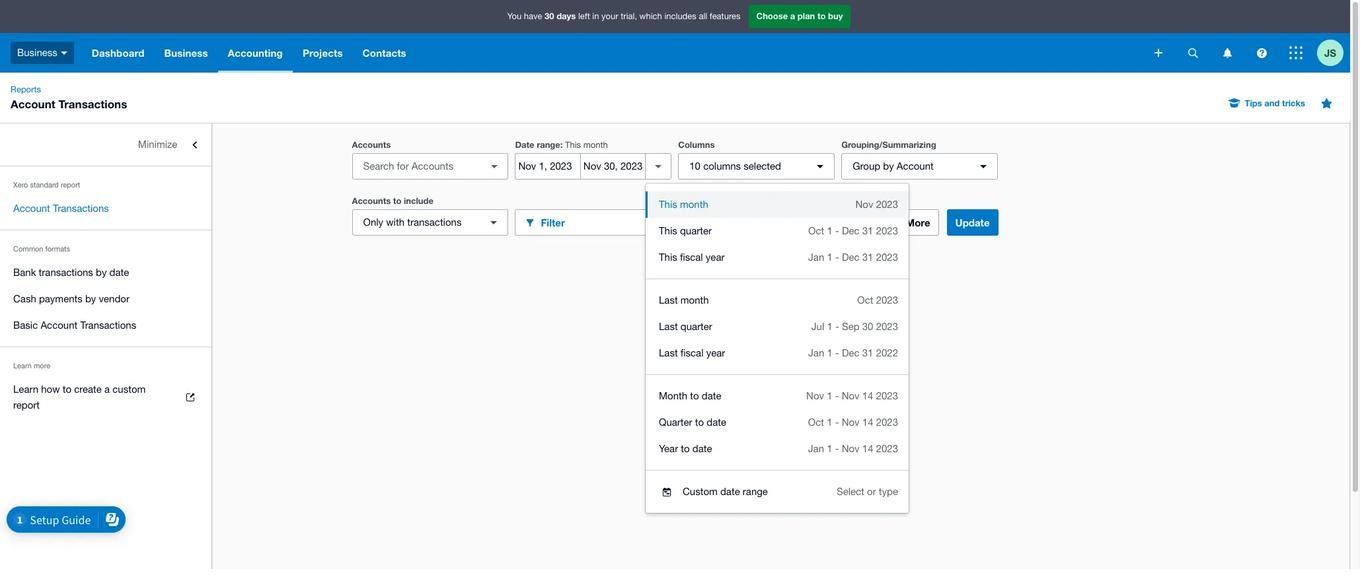 Task type: vqa. For each thing, say whether or not it's contained in the screenshot.
Contacts popup button
yes



Task type: describe. For each thing, give the bounding box(es) containing it.
month inside date range : this month
[[584, 140, 608, 150]]

jan for jan 1 - dec 31 2022
[[809, 348, 825, 359]]

grouping/summarizing
[[842, 139, 937, 150]]

have
[[524, 11, 542, 21]]

1 for jan 1 - dec 31 2022
[[827, 348, 833, 359]]

to inside learn how to create a custom report
[[63, 384, 71, 395]]

last for last fiscal year
[[659, 348, 678, 359]]

more
[[34, 362, 50, 370]]

columns
[[703, 161, 741, 172]]

date for year to date
[[693, 444, 712, 455]]

banner containing js
[[0, 0, 1351, 73]]

navigation inside banner
[[82, 33, 1146, 73]]

quarter to date
[[659, 417, 727, 428]]

group containing this month
[[646, 184, 909, 514]]

date inside the 'bank transactions by date' link
[[109, 267, 129, 278]]

type
[[879, 487, 898, 498]]

common
[[13, 245, 43, 253]]

only
[[363, 217, 383, 228]]

learn how to create a custom report link
[[0, 377, 212, 419]]

Select end date field
[[581, 154, 645, 179]]

filter
[[541, 217, 565, 228]]

tips and tricks button
[[1221, 93, 1314, 114]]

this for this fiscal year
[[659, 252, 677, 263]]

quarter
[[659, 417, 693, 428]]

reports
[[11, 85, 41, 95]]

- for jan 1 - nov 14 2023
[[835, 444, 839, 455]]

accounting button
[[218, 33, 293, 73]]

fiscal for this
[[680, 252, 703, 263]]

last fiscal year
[[659, 348, 725, 359]]

create
[[74, 384, 102, 395]]

nov 1 - nov 14 2023
[[807, 391, 898, 402]]

jul 1 - sep 30 2023
[[812, 321, 898, 333]]

1 horizontal spatial business
[[164, 47, 208, 59]]

oct 2023
[[858, 295, 898, 306]]

date right custom
[[721, 487, 740, 498]]

1 for jul 1 - sep 30 2023
[[827, 321, 833, 333]]

jan 1 - dec 31 2023
[[809, 252, 898, 263]]

sep
[[842, 321, 860, 333]]

dashboard
[[92, 47, 144, 59]]

1 for jan 1 - dec 31 2023
[[827, 252, 833, 263]]

trial,
[[621, 11, 637, 21]]

10
[[690, 161, 701, 172]]

this for this month
[[659, 199, 677, 210]]

oct for oct 1 - nov 14 2023
[[808, 417, 824, 428]]

transactions for basic account transactions
[[80, 320, 136, 331]]

nov for oct
[[842, 417, 860, 428]]

1 2023 from the top
[[876, 199, 898, 210]]

- for oct 1 - nov 14 2023
[[835, 417, 839, 428]]

dashboard link
[[82, 33, 154, 73]]

jan 1 - dec 31 2022
[[809, 348, 898, 359]]

projects
[[303, 47, 343, 59]]

cash
[[13, 294, 36, 305]]

this fiscal year
[[659, 252, 725, 263]]

dec for jan 1 - dec 31 2022
[[842, 348, 860, 359]]

2023 for jul 1 - sep 30 2023
[[876, 321, 898, 333]]

dec for oct 1 - dec 31 2023
[[842, 225, 860, 237]]

this inside date range : this month
[[565, 140, 581, 150]]

reports account transactions
[[11, 85, 127, 111]]

1 for nov 1 - nov 14 2023
[[827, 391, 833, 402]]

31 for oct 1 - dec 31 2023
[[863, 225, 874, 237]]

Search for Accounts text field
[[353, 154, 484, 179]]

tips and tricks
[[1245, 98, 1306, 108]]

list box containing this month
[[646, 184, 909, 514]]

year
[[659, 444, 678, 455]]

2 business button from the left
[[154, 33, 218, 73]]

payments
[[39, 294, 82, 305]]

:
[[560, 139, 563, 150]]

2023 for jan 1 - nov 14 2023
[[876, 444, 898, 455]]

1 for jan 1 - nov 14 2023
[[827, 444, 833, 455]]

with
[[386, 217, 405, 228]]

31 for jan 1 - dec 31 2023
[[863, 252, 874, 263]]

2023 for oct 1 - dec 31 2023
[[876, 225, 898, 237]]

nov 2023
[[856, 199, 898, 210]]

learn for learn more
[[13, 362, 32, 370]]

to for quarter to date
[[695, 417, 704, 428]]

js
[[1325, 47, 1337, 59]]

jan 1 - nov 14 2023
[[808, 444, 898, 455]]

in
[[593, 11, 599, 21]]

and
[[1265, 98, 1280, 108]]

31 for jan 1 - dec 31 2022
[[863, 348, 874, 359]]

quarter for this quarter
[[680, 225, 712, 237]]

common formats
[[13, 245, 70, 253]]

jan for jan 1 - nov 14 2023
[[808, 444, 824, 455]]

contacts
[[363, 47, 406, 59]]

accounts for accounts to include
[[352, 196, 391, 206]]

2023 for oct 1 - nov 14 2023
[[876, 417, 898, 428]]

a inside learn how to create a custom report
[[104, 384, 110, 395]]

this for this quarter
[[659, 225, 677, 237]]

update
[[956, 217, 990, 229]]

custom
[[113, 384, 146, 395]]

group by account button
[[842, 153, 998, 180]]

- for jan 1 - dec 31 2023
[[836, 252, 839, 263]]

left
[[578, 11, 590, 21]]

tricks
[[1283, 98, 1306, 108]]

filter button
[[515, 210, 672, 236]]

group
[[853, 161, 881, 172]]

fiscal for last
[[681, 348, 704, 359]]

to for accounts to include
[[393, 196, 402, 206]]

vendor
[[99, 294, 130, 305]]

update button
[[947, 210, 999, 236]]

selected
[[744, 161, 781, 172]]

1 for oct 1 - nov 14 2023
[[827, 417, 833, 428]]

last month
[[659, 295, 709, 306]]

plan
[[798, 11, 815, 21]]

you
[[507, 11, 522, 21]]

you have 30 days left in your trial, which includes all features
[[507, 11, 741, 21]]

bank transactions by date link
[[0, 260, 212, 286]]

only with transactions
[[363, 217, 462, 228]]

all
[[699, 11, 707, 21]]

minimize
[[138, 139, 177, 150]]

basic
[[13, 320, 38, 331]]



Task type: locate. For each thing, give the bounding box(es) containing it.
month up this quarter
[[680, 199, 709, 210]]

5 2023 from the top
[[876, 321, 898, 333]]

transactions down cash payments by vendor 'link'
[[80, 320, 136, 331]]

list of convenience dates image
[[645, 153, 672, 180]]

quarter for last quarter
[[681, 321, 713, 333]]

by left vendor
[[85, 294, 96, 305]]

svg image
[[1223, 48, 1232, 58], [1257, 48, 1267, 58]]

6 1 from the top
[[827, 417, 833, 428]]

3 last from the top
[[659, 348, 678, 359]]

1 vertical spatial last
[[659, 321, 678, 333]]

jan down oct 1 - nov 14 2023
[[808, 444, 824, 455]]

month up select end date field
[[584, 140, 608, 150]]

1 down nov 1 - nov 14 2023
[[827, 417, 833, 428]]

8 2023 from the top
[[876, 444, 898, 455]]

this down this quarter
[[659, 252, 677, 263]]

transactions
[[58, 97, 127, 111], [53, 203, 109, 214], [80, 320, 136, 331]]

- down the oct 1 - dec 31 2023
[[836, 252, 839, 263]]

1 vertical spatial year
[[706, 348, 725, 359]]

- up 'jan 1 - dec 31 2023'
[[836, 225, 839, 237]]

transactions for reports account transactions
[[58, 97, 127, 111]]

3 14 from the top
[[863, 444, 874, 455]]

1 last from the top
[[659, 295, 678, 306]]

reports link
[[5, 83, 46, 97]]

a left plan
[[791, 11, 795, 21]]

7 2023 from the top
[[876, 417, 898, 428]]

oct
[[809, 225, 825, 237], [858, 295, 874, 306], [808, 417, 824, 428]]

- for nov 1 - nov 14 2023
[[835, 391, 839, 402]]

year for this fiscal year
[[706, 252, 725, 263]]

1 vertical spatial quarter
[[681, 321, 713, 333]]

2 vertical spatial jan
[[808, 444, 824, 455]]

report up account transactions
[[61, 181, 80, 189]]

contacts button
[[353, 33, 416, 73]]

2 svg image from the left
[[1257, 48, 1267, 58]]

1 vertical spatial oct
[[858, 295, 874, 306]]

1 1 from the top
[[827, 225, 833, 237]]

banner
[[0, 0, 1351, 73]]

accounts to include
[[352, 196, 434, 206]]

oct up jul 1 - sep 30 2023
[[858, 295, 874, 306]]

month for this month
[[680, 199, 709, 210]]

14 for oct 1 - nov 14 2023
[[863, 417, 874, 428]]

accounting
[[228, 47, 283, 59]]

- down oct 1 - nov 14 2023
[[835, 444, 839, 455]]

range inside list box
[[743, 487, 768, 498]]

Select start date field
[[516, 154, 580, 179]]

31 down nov 2023
[[863, 225, 874, 237]]

last down last month
[[659, 321, 678, 333]]

2 vertical spatial 31
[[863, 348, 874, 359]]

only with transactions button
[[352, 210, 509, 236]]

open image
[[482, 153, 508, 180]]

14 up oct 1 - nov 14 2023
[[863, 391, 874, 402]]

month for last month
[[681, 295, 709, 306]]

2 - from the top
[[836, 252, 839, 263]]

0 vertical spatial learn
[[13, 362, 32, 370]]

2 vertical spatial oct
[[808, 417, 824, 428]]

columns
[[678, 139, 715, 150]]

fiscal
[[680, 252, 703, 263], [681, 348, 704, 359]]

3 dec from the top
[[842, 348, 860, 359]]

learn how to create a custom report
[[13, 384, 146, 411]]

2 vertical spatial dec
[[842, 348, 860, 359]]

2 14 from the top
[[863, 417, 874, 428]]

includes
[[665, 11, 697, 21]]

learn more
[[13, 362, 50, 370]]

- down jul 1 - sep 30 2023
[[836, 348, 839, 359]]

0 vertical spatial report
[[61, 181, 80, 189]]

transactions inside popup button
[[407, 217, 462, 228]]

oct down nov 1 - nov 14 2023
[[808, 417, 824, 428]]

to left include
[[393, 196, 402, 206]]

jan down jul
[[809, 348, 825, 359]]

1 vertical spatial range
[[743, 487, 768, 498]]

svg image
[[1290, 46, 1303, 59], [1188, 48, 1198, 58], [1155, 49, 1163, 57], [61, 51, 67, 55]]

report inside learn how to create a custom report
[[13, 400, 40, 411]]

choose a plan to buy
[[757, 11, 843, 21]]

fiscal down 'last quarter'
[[681, 348, 704, 359]]

1 vertical spatial a
[[104, 384, 110, 395]]

include
[[404, 196, 434, 206]]

-
[[836, 225, 839, 237], [836, 252, 839, 263], [836, 321, 839, 333], [836, 348, 839, 359], [835, 391, 839, 402], [835, 417, 839, 428], [835, 444, 839, 455]]

1 vertical spatial fiscal
[[681, 348, 704, 359]]

date up vendor
[[109, 267, 129, 278]]

1 horizontal spatial transactions
[[407, 217, 462, 228]]

0 horizontal spatial transactions
[[39, 267, 93, 278]]

2 vertical spatial month
[[681, 295, 709, 306]]

learn for learn how to create a custom report
[[13, 384, 38, 395]]

jan for jan 1 - dec 31 2023
[[809, 252, 825, 263]]

oct 1 - nov 14 2023
[[808, 417, 898, 428]]

1
[[827, 225, 833, 237], [827, 252, 833, 263], [827, 321, 833, 333], [827, 348, 833, 359], [827, 391, 833, 402], [827, 417, 833, 428], [827, 444, 833, 455]]

1 right jul
[[827, 321, 833, 333]]

1 vertical spatial jan
[[809, 348, 825, 359]]

0 vertical spatial year
[[706, 252, 725, 263]]

1 31 from the top
[[863, 225, 874, 237]]

1 up oct 1 - nov 14 2023
[[827, 391, 833, 402]]

1 vertical spatial transactions
[[39, 267, 93, 278]]

transactions
[[407, 217, 462, 228], [39, 267, 93, 278]]

range right custom
[[743, 487, 768, 498]]

2023 up jul 1 - sep 30 2023
[[876, 295, 898, 306]]

this
[[565, 140, 581, 150], [659, 199, 677, 210], [659, 225, 677, 237], [659, 252, 677, 263]]

more
[[906, 217, 931, 229]]

1 vertical spatial 14
[[863, 417, 874, 428]]

30 inside list box
[[863, 321, 874, 333]]

0 vertical spatial quarter
[[680, 225, 712, 237]]

nov
[[856, 199, 874, 210], [807, 391, 824, 402], [842, 391, 860, 402], [842, 417, 860, 428], [842, 444, 860, 455]]

nov for nov
[[842, 391, 860, 402]]

custom date range
[[683, 487, 768, 498]]

6 - from the top
[[835, 417, 839, 428]]

14 up jan 1 - nov 14 2023
[[863, 417, 874, 428]]

last down 'last quarter'
[[659, 348, 678, 359]]

to
[[818, 11, 826, 21], [393, 196, 402, 206], [63, 384, 71, 395], [690, 391, 699, 402], [695, 417, 704, 428], [681, 444, 690, 455]]

2 2023 from the top
[[876, 225, 898, 237]]

0 horizontal spatial report
[[13, 400, 40, 411]]

transactions down formats
[[39, 267, 93, 278]]

0 vertical spatial dec
[[842, 225, 860, 237]]

to inside banner
[[818, 11, 826, 21]]

remove from favorites image
[[1314, 90, 1340, 116]]

how
[[41, 384, 60, 395]]

date range : this month
[[515, 139, 608, 150]]

dec down the oct 1 - dec 31 2023
[[842, 252, 860, 263]]

a right create
[[104, 384, 110, 395]]

learn inside learn how to create a custom report
[[13, 384, 38, 395]]

5 - from the top
[[835, 391, 839, 402]]

1 vertical spatial by
[[96, 267, 107, 278]]

business button
[[0, 33, 82, 73], [154, 33, 218, 73]]

group by account
[[853, 161, 934, 172]]

31 down the oct 1 - dec 31 2023
[[863, 252, 874, 263]]

year down 'last quarter'
[[706, 348, 725, 359]]

3 2023 from the top
[[876, 252, 898, 263]]

1 horizontal spatial report
[[61, 181, 80, 189]]

2023 down group by account
[[876, 199, 898, 210]]

account down xero
[[13, 203, 50, 214]]

last for last month
[[659, 295, 678, 306]]

2023 down 2022
[[876, 391, 898, 402]]

select
[[837, 487, 865, 498]]

by down grouping/summarizing
[[883, 161, 894, 172]]

quarter up this fiscal year
[[680, 225, 712, 237]]

basic account transactions
[[13, 320, 136, 331]]

month
[[659, 391, 688, 402]]

or
[[867, 487, 876, 498]]

5 1 from the top
[[827, 391, 833, 402]]

date
[[515, 139, 535, 150]]

2 vertical spatial transactions
[[80, 320, 136, 331]]

1 svg image from the left
[[1223, 48, 1232, 58]]

oct up 'jan 1 - dec 31 2023'
[[809, 225, 825, 237]]

0 vertical spatial transactions
[[407, 217, 462, 228]]

a inside banner
[[791, 11, 795, 21]]

1 accounts from the top
[[352, 139, 391, 150]]

this quarter
[[659, 225, 712, 237]]

accounts up only
[[352, 196, 391, 206]]

2023 for nov 1 - nov 14 2023
[[876, 391, 898, 402]]

to for month to date
[[690, 391, 699, 402]]

- up oct 1 - nov 14 2023
[[835, 391, 839, 402]]

by for date
[[96, 267, 107, 278]]

custom
[[683, 487, 718, 498]]

1 for oct 1 - dec 31 2023
[[827, 225, 833, 237]]

which
[[640, 11, 662, 21]]

1 horizontal spatial svg image
[[1257, 48, 1267, 58]]

account inside reports account transactions
[[11, 97, 55, 111]]

1 - from the top
[[836, 225, 839, 237]]

1 horizontal spatial 30
[[863, 321, 874, 333]]

30 right have
[[545, 11, 554, 21]]

0 vertical spatial month
[[584, 140, 608, 150]]

dec up 'jan 1 - dec 31 2023'
[[842, 225, 860, 237]]

dec down sep at the right of the page
[[842, 348, 860, 359]]

2 vertical spatial by
[[85, 294, 96, 305]]

bank
[[13, 267, 36, 278]]

0 vertical spatial transactions
[[58, 97, 127, 111]]

fiscal down this quarter
[[680, 252, 703, 263]]

features
[[710, 11, 741, 21]]

last quarter
[[659, 321, 713, 333]]

0 vertical spatial range
[[537, 139, 560, 150]]

0 vertical spatial accounts
[[352, 139, 391, 150]]

jul
[[812, 321, 825, 333]]

7 - from the top
[[835, 444, 839, 455]]

to right year
[[681, 444, 690, 455]]

0 vertical spatial 30
[[545, 11, 554, 21]]

1 down the oct 1 - dec 31 2023
[[827, 252, 833, 263]]

last up 'last quarter'
[[659, 295, 678, 306]]

by inside popup button
[[883, 161, 894, 172]]

learn
[[13, 362, 32, 370], [13, 384, 38, 395]]

1 down jul 1 - sep 30 2023
[[827, 348, 833, 359]]

- left sep at the right of the page
[[836, 321, 839, 333]]

0 horizontal spatial business button
[[0, 33, 82, 73]]

14
[[863, 391, 874, 402], [863, 417, 874, 428], [863, 444, 874, 455]]

4 2023 from the top
[[876, 295, 898, 306]]

learn down learn more
[[13, 384, 38, 395]]

quarter
[[680, 225, 712, 237], [681, 321, 713, 333]]

to right how on the bottom of the page
[[63, 384, 71, 395]]

list box
[[646, 184, 909, 514]]

1 vertical spatial transactions
[[53, 203, 109, 214]]

account transactions link
[[0, 196, 212, 222]]

to for year to date
[[681, 444, 690, 455]]

navigation containing dashboard
[[82, 33, 1146, 73]]

range up 'select start date' field
[[537, 139, 560, 150]]

to right "month"
[[690, 391, 699, 402]]

2 vertical spatial last
[[659, 348, 678, 359]]

14 down oct 1 - nov 14 2023
[[863, 444, 874, 455]]

buy
[[828, 11, 843, 21]]

2023 down nov 2023
[[876, 225, 898, 237]]

transactions inside reports account transactions
[[58, 97, 127, 111]]

3 31 from the top
[[863, 348, 874, 359]]

2023 up jan 1 - nov 14 2023
[[876, 417, 898, 428]]

choose
[[757, 11, 788, 21]]

None field
[[352, 153, 509, 180]]

2 dec from the top
[[842, 252, 860, 263]]

year for last fiscal year
[[706, 348, 725, 359]]

minimize button
[[0, 132, 212, 158]]

1 up 'jan 1 - dec 31 2023'
[[827, 225, 833, 237]]

jan down the oct 1 - dec 31 2023
[[809, 252, 825, 263]]

6 2023 from the top
[[876, 391, 898, 402]]

by for vendor
[[85, 294, 96, 305]]

cash payments by vendor link
[[0, 286, 212, 313]]

this right : at top
[[565, 140, 581, 150]]

accounts for accounts
[[352, 139, 391, 150]]

1 14 from the top
[[863, 391, 874, 402]]

date for quarter to date
[[707, 417, 727, 428]]

account
[[11, 97, 55, 111], [897, 161, 934, 172], [13, 203, 50, 214], [41, 320, 78, 331]]

oct 1 - dec 31 2023
[[809, 225, 898, 237]]

1 vertical spatial 31
[[863, 252, 874, 263]]

nov for jan
[[842, 444, 860, 455]]

date up quarter to date on the bottom of page
[[702, 391, 722, 402]]

last for last quarter
[[659, 321, 678, 333]]

- for jan 1 - dec 31 2022
[[836, 348, 839, 359]]

31 left 2022
[[863, 348, 874, 359]]

2023 up type
[[876, 444, 898, 455]]

2023 down the oct 1 - dec 31 2023
[[876, 252, 898, 263]]

2 learn from the top
[[13, 384, 38, 395]]

transactions up minimize button
[[58, 97, 127, 111]]

30 inside banner
[[545, 11, 554, 21]]

1 vertical spatial learn
[[13, 384, 38, 395]]

to right "quarter"
[[695, 417, 704, 428]]

select or type
[[837, 487, 898, 498]]

1 business button from the left
[[0, 33, 82, 73]]

quarter up last fiscal year
[[681, 321, 713, 333]]

3 1 from the top
[[827, 321, 833, 333]]

navigation
[[82, 33, 1146, 73]]

month to date
[[659, 391, 722, 402]]

0 vertical spatial by
[[883, 161, 894, 172]]

0 vertical spatial jan
[[809, 252, 825, 263]]

date
[[109, 267, 129, 278], [702, 391, 722, 402], [707, 417, 727, 428], [693, 444, 712, 455], [721, 487, 740, 498]]

more button
[[888, 210, 939, 236]]

transactions down xero standard report
[[53, 203, 109, 214]]

by
[[883, 161, 894, 172], [96, 267, 107, 278], [85, 294, 96, 305]]

account inside popup button
[[897, 161, 934, 172]]

30 right sep at the right of the page
[[863, 321, 874, 333]]

7 1 from the top
[[827, 444, 833, 455]]

0 horizontal spatial a
[[104, 384, 110, 395]]

report down learn more
[[13, 400, 40, 411]]

- for oct 1 - dec 31 2023
[[836, 225, 839, 237]]

oct for oct 1 - dec 31 2023
[[809, 225, 825, 237]]

0 vertical spatial oct
[[809, 225, 825, 237]]

projects button
[[293, 33, 353, 73]]

2 last from the top
[[659, 321, 678, 333]]

- down nov 1 - nov 14 2023
[[835, 417, 839, 428]]

1 dec from the top
[[842, 225, 860, 237]]

year down this quarter
[[706, 252, 725, 263]]

group
[[646, 184, 909, 514]]

date for month to date
[[702, 391, 722, 402]]

by inside 'link'
[[85, 294, 96, 305]]

31
[[863, 225, 874, 237], [863, 252, 874, 263], [863, 348, 874, 359]]

date down month to date
[[707, 417, 727, 428]]

14 for nov 1 - nov 14 2023
[[863, 391, 874, 402]]

account down reports link
[[11, 97, 55, 111]]

1 horizontal spatial range
[[743, 487, 768, 498]]

3 - from the top
[[836, 321, 839, 333]]

to left buy
[[818, 11, 826, 21]]

this up this quarter
[[659, 199, 677, 210]]

accounts
[[352, 139, 391, 150], [352, 196, 391, 206]]

0 vertical spatial 31
[[863, 225, 874, 237]]

account down payments
[[41, 320, 78, 331]]

2023 for jan 1 - dec 31 2023
[[876, 252, 898, 263]]

1 horizontal spatial a
[[791, 11, 795, 21]]

accounts up search for accounts 'text field'
[[352, 139, 391, 150]]

14 for jan 1 - nov 14 2023
[[863, 444, 874, 455]]

learn left more
[[13, 362, 32, 370]]

a
[[791, 11, 795, 21], [104, 384, 110, 395]]

1 learn from the top
[[13, 362, 32, 370]]

1 vertical spatial month
[[680, 199, 709, 210]]

transactions down include
[[407, 217, 462, 228]]

1 vertical spatial accounts
[[352, 196, 391, 206]]

1 vertical spatial report
[[13, 400, 40, 411]]

1 vertical spatial 30
[[863, 321, 874, 333]]

0 vertical spatial fiscal
[[680, 252, 703, 263]]

js button
[[1318, 33, 1351, 73]]

basic account transactions link
[[0, 313, 212, 339]]

4 - from the top
[[836, 348, 839, 359]]

dec for jan 1 - dec 31 2023
[[842, 252, 860, 263]]

0 horizontal spatial range
[[537, 139, 560, 150]]

cash payments by vendor
[[13, 294, 130, 305]]

year to date
[[659, 444, 712, 455]]

account transactions
[[13, 203, 109, 214]]

this down this month
[[659, 225, 677, 237]]

days
[[557, 11, 576, 21]]

1 down oct 1 - nov 14 2023
[[827, 444, 833, 455]]

2 31 from the top
[[863, 252, 874, 263]]

2 1 from the top
[[827, 252, 833, 263]]

0 vertical spatial 14
[[863, 391, 874, 402]]

0 horizontal spatial 30
[[545, 11, 554, 21]]

- for jul 1 - sep 30 2023
[[836, 321, 839, 333]]

0 vertical spatial a
[[791, 11, 795, 21]]

account down grouping/summarizing
[[897, 161, 934, 172]]

0 vertical spatial last
[[659, 295, 678, 306]]

2023 up 2022
[[876, 321, 898, 333]]

month up 'last quarter'
[[681, 295, 709, 306]]

2 accounts from the top
[[352, 196, 391, 206]]

0 horizontal spatial svg image
[[1223, 48, 1232, 58]]

by up cash payments by vendor 'link'
[[96, 267, 107, 278]]

date down quarter to date on the bottom of page
[[693, 444, 712, 455]]

0 horizontal spatial business
[[17, 47, 57, 58]]

2 vertical spatial 14
[[863, 444, 874, 455]]

4 1 from the top
[[827, 348, 833, 359]]

2022
[[876, 348, 898, 359]]

oct for oct 2023
[[858, 295, 874, 306]]

xero standard report
[[13, 181, 80, 189]]

1 horizontal spatial business button
[[154, 33, 218, 73]]

1 vertical spatial dec
[[842, 252, 860, 263]]



